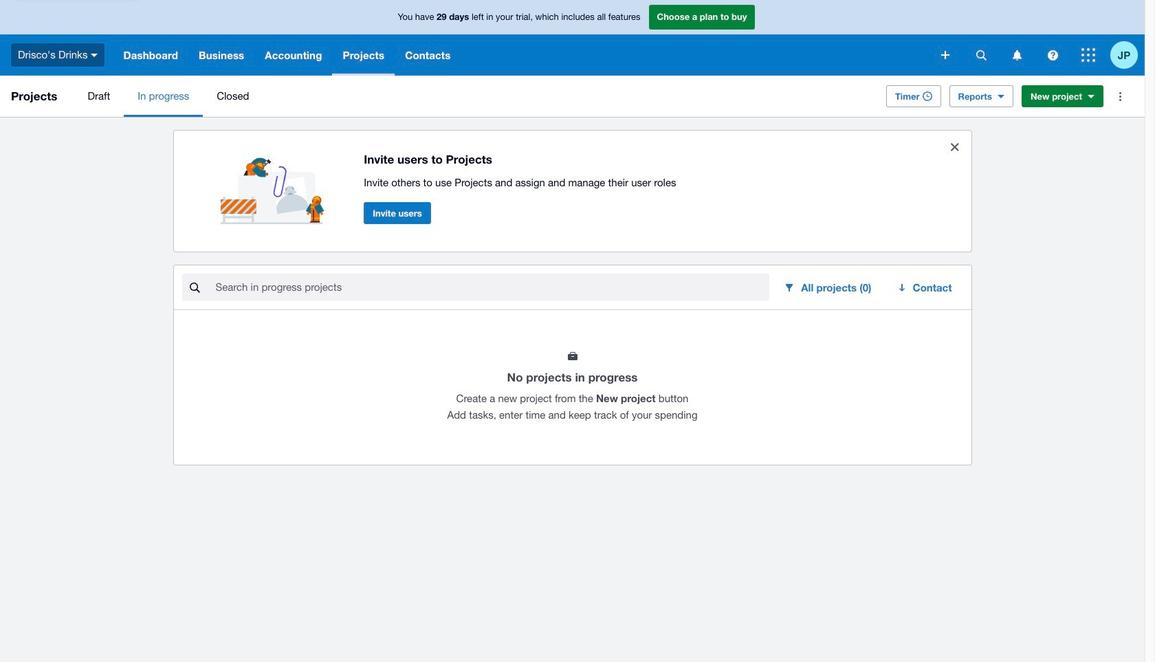 Task type: locate. For each thing, give the bounding box(es) containing it.
more options image
[[1107, 83, 1134, 110]]

invite users to projects image
[[220, 142, 331, 224]]

banner
[[0, 0, 1145, 76]]

svg image
[[1013, 50, 1022, 60], [91, 53, 98, 57]]

svg image
[[1082, 48, 1096, 62], [976, 50, 987, 60], [1048, 50, 1058, 60], [942, 51, 950, 59]]

1 horizontal spatial svg image
[[1013, 50, 1022, 60]]



Task type: describe. For each thing, give the bounding box(es) containing it.
Search in progress projects search field
[[214, 274, 770, 301]]

0 horizontal spatial svg image
[[91, 53, 98, 57]]

clear image
[[941, 133, 969, 161]]



Task type: vqa. For each thing, say whether or not it's contained in the screenshot.
svg icon
yes



